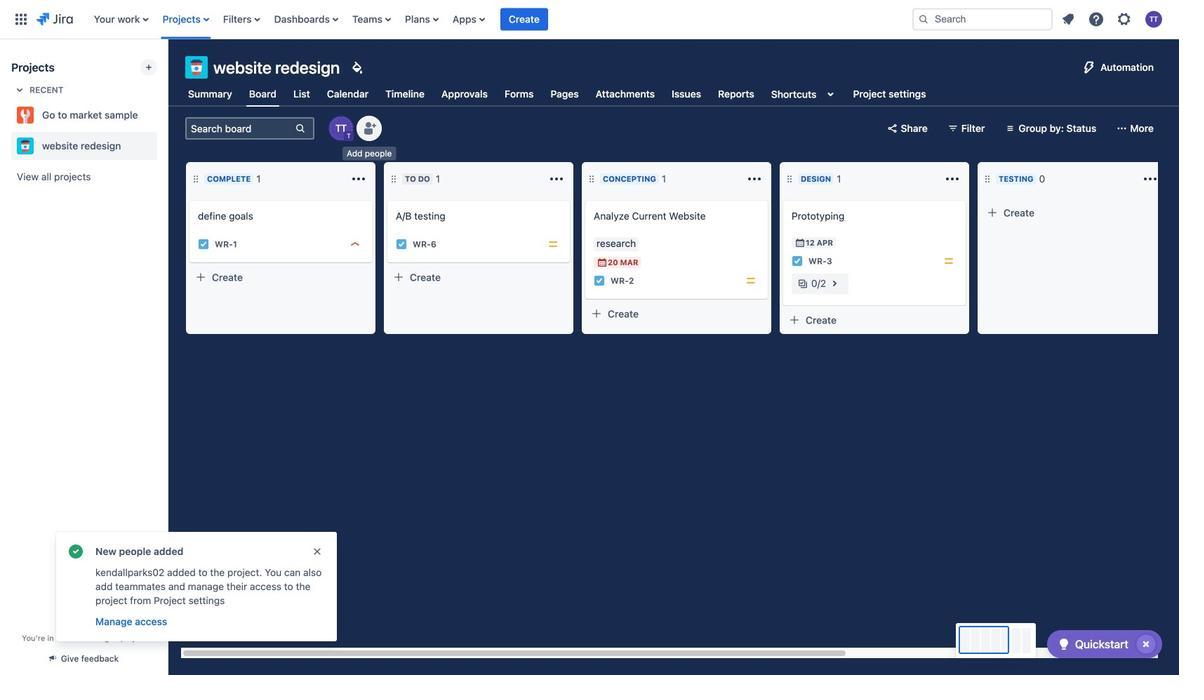 Task type: describe. For each thing, give the bounding box(es) containing it.
your profile and settings image
[[1146, 11, 1163, 28]]

Search field
[[913, 8, 1053, 31]]

1 column actions menu image from the left
[[746, 171, 763, 187]]

settings image
[[1116, 11, 1133, 28]]

task image for the right medium image
[[594, 275, 605, 286]]

high image
[[350, 239, 361, 250]]

automation image
[[1081, 59, 1098, 76]]

dismiss image
[[312, 546, 323, 558]]

success image
[[67, 543, 84, 560]]

help image
[[1088, 11, 1105, 28]]

2 add to starred image from the top
[[153, 138, 170, 154]]

collapse image
[[1120, 171, 1137, 187]]

2 create image from the left
[[577, 191, 594, 208]]

1 add to starred image from the top
[[153, 107, 170, 124]]

Search board text field
[[187, 119, 293, 138]]

0 horizontal spatial medium image
[[548, 239, 559, 250]]

task image for high icon
[[198, 239, 209, 250]]

set project background image
[[348, 59, 365, 76]]

show subtasks image
[[826, 275, 843, 292]]

1 column actions menu image from the left
[[350, 171, 367, 187]]

1 create image from the left
[[181, 191, 198, 208]]

2 column actions menu image from the left
[[944, 171, 961, 187]]



Task type: vqa. For each thing, say whether or not it's contained in the screenshot.
bottom Medium icon
yes



Task type: locate. For each thing, give the bounding box(es) containing it.
column actions menu image
[[350, 171, 367, 187], [548, 171, 565, 187], [1142, 171, 1159, 187]]

0 horizontal spatial column actions menu image
[[350, 171, 367, 187]]

jira image
[[37, 11, 73, 28], [37, 11, 73, 28]]

1 horizontal spatial create image
[[775, 191, 792, 208]]

appswitcher icon image
[[13, 11, 29, 28]]

check image
[[1056, 636, 1073, 653]]

create image
[[379, 191, 396, 208], [577, 191, 594, 208]]

tab list
[[177, 81, 938, 107]]

1 horizontal spatial medium image
[[746, 275, 757, 286]]

add people image
[[361, 120, 378, 137]]

0 horizontal spatial column actions menu image
[[746, 171, 763, 187]]

None search field
[[913, 8, 1053, 31]]

1 vertical spatial add to starred image
[[153, 138, 170, 154]]

collapse recent projects image
[[11, 81, 28, 98]]

due date: 20 march 2024 image
[[597, 257, 608, 268], [597, 257, 608, 268]]

0 horizontal spatial list
[[87, 0, 902, 39]]

medium image
[[944, 256, 955, 267]]

sidebar navigation image
[[153, 56, 184, 84]]

tooltip
[[343, 147, 396, 161]]

primary element
[[8, 0, 902, 39]]

medium image
[[548, 239, 559, 250], [746, 275, 757, 286]]

add to starred image
[[153, 107, 170, 124], [153, 138, 170, 154]]

banner
[[0, 0, 1180, 39]]

column actions menu image
[[746, 171, 763, 187], [944, 171, 961, 187]]

1 create image from the left
[[379, 191, 396, 208]]

dismiss quickstart image
[[1135, 633, 1158, 656]]

1 horizontal spatial list
[[1056, 7, 1171, 32]]

0 vertical spatial add to starred image
[[153, 107, 170, 124]]

0 vertical spatial medium image
[[548, 239, 559, 250]]

1 vertical spatial medium image
[[746, 275, 757, 286]]

2 column actions menu image from the left
[[548, 171, 565, 187]]

3 column actions menu image from the left
[[1142, 171, 1159, 187]]

task image for the left medium image
[[396, 239, 407, 250]]

search image
[[918, 14, 930, 25]]

task image
[[198, 239, 209, 250], [396, 239, 407, 250], [792, 256, 803, 267], [594, 275, 605, 286]]

0 horizontal spatial create image
[[181, 191, 198, 208]]

1 horizontal spatial create image
[[577, 191, 594, 208]]

notifications image
[[1060, 11, 1077, 28]]

create project image
[[143, 62, 154, 73]]

1 horizontal spatial column actions menu image
[[548, 171, 565, 187]]

due date: 12 april 2024 image
[[795, 237, 806, 249], [795, 237, 806, 249]]

list item
[[501, 0, 548, 39]]

create image
[[181, 191, 198, 208], [775, 191, 792, 208]]

0 horizontal spatial create image
[[379, 191, 396, 208]]

2 horizontal spatial column actions menu image
[[1142, 171, 1159, 187]]

2 create image from the left
[[775, 191, 792, 208]]

list
[[87, 0, 902, 39], [1056, 7, 1171, 32]]

task image for medium icon
[[792, 256, 803, 267]]

1 horizontal spatial column actions menu image
[[944, 171, 961, 187]]



